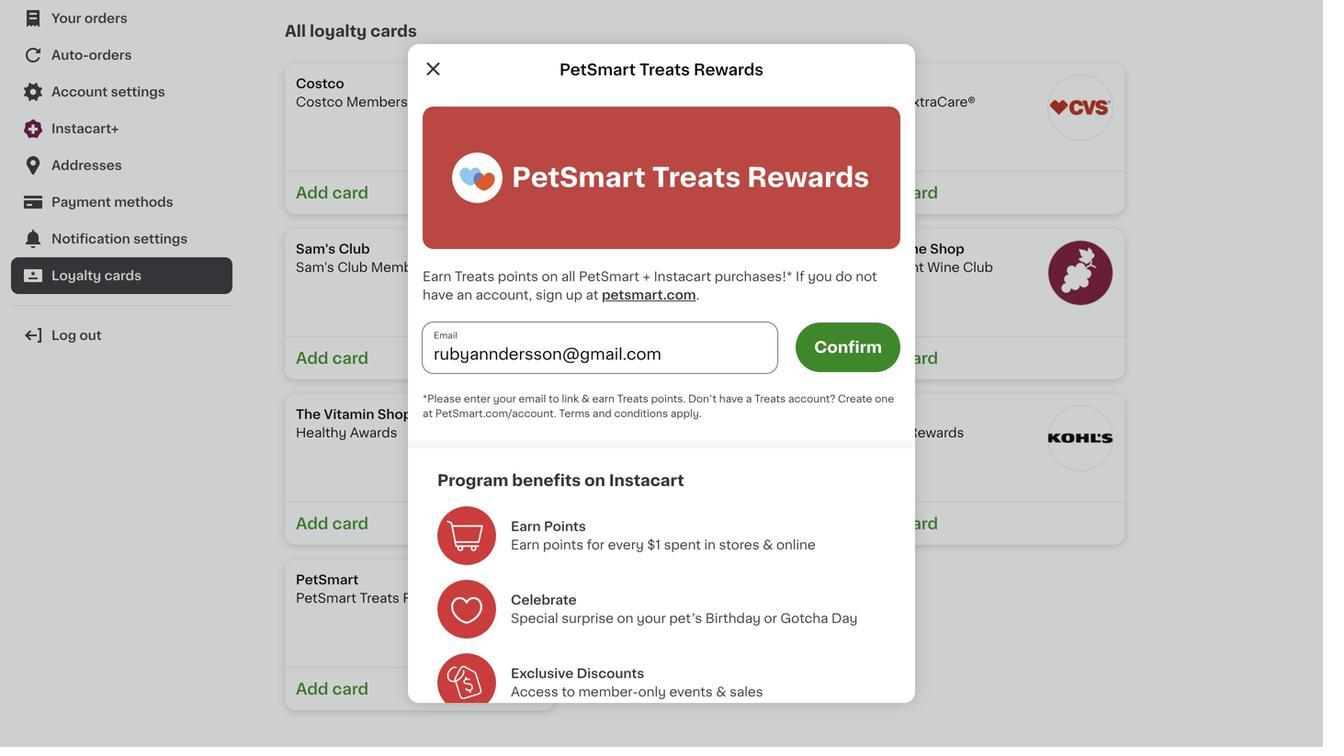 Task type: describe. For each thing, give the bounding box(es) containing it.
you
[[808, 270, 833, 283]]

for inside randalls randalls for u®
[[639, 261, 657, 274]]

Email text field
[[423, 323, 778, 373]]

confirm
[[815, 340, 883, 355]]

log
[[51, 329, 76, 342]]

add for cvs® extracare®
[[866, 185, 899, 201]]

+
[[643, 270, 651, 283]]

add card button for sam's club membership
[[285, 336, 555, 380]]

sam's club sam's club membership
[[296, 243, 453, 274]]

member-
[[579, 686, 639, 699]]

payment methods
[[51, 196, 173, 209]]

auto-
[[51, 49, 89, 62]]

have inside the *please enter your email to link & earn treats points. don't have a treats account? create one at petsmart.com/account. terms and conditions apply.
[[720, 394, 744, 404]]

points.
[[651, 394, 686, 404]]

petsmart.com/account.
[[435, 409, 557, 419]]

add card button for cvs® extracare®
[[855, 171, 1125, 214]]

2 sam's from the top
[[296, 261, 334, 274]]

your inside celebrate special surprise on your pet's birthday or gotcha day
[[637, 612, 666, 625]]

cvs® image
[[1048, 74, 1114, 141]]

add card button for discount wine club
[[855, 336, 1125, 380]]

healthy
[[296, 427, 347, 439]]

payment
[[51, 196, 111, 209]]

in
[[705, 539, 716, 552]]

stores
[[719, 539, 760, 552]]

card for costco membership
[[332, 185, 369, 201]]

card for healthy awards
[[332, 516, 369, 532]]

1 vertical spatial petsmart treats rewards
[[512, 165, 870, 191]]

to inside exclusive discounts access to member-only events & sales
[[562, 686, 575, 699]]

2 vertical spatial earn
[[511, 539, 540, 552]]

add for healthy awards
[[296, 516, 329, 532]]

add card for randalls for u®
[[581, 351, 654, 366]]

.
[[696, 289, 700, 302]]

the vitamin shoppe® image
[[478, 405, 544, 472]]

every
[[608, 539, 644, 552]]

a
[[746, 394, 752, 404]]

all
[[562, 270, 576, 283]]

u®
[[661, 261, 678, 274]]

*please enter your email to link & earn treats points. don't have a treats account? create one at petsmart.com/account. terms and conditions apply.
[[423, 394, 895, 419]]

the wine shop discount wine club
[[866, 243, 994, 274]]

your orders
[[51, 12, 128, 25]]

add for vital care
[[581, 185, 614, 201]]

an
[[457, 289, 473, 302]]

purchases!*
[[715, 270, 793, 283]]

add for randalls for u®
[[581, 351, 614, 366]]

awards
[[350, 427, 398, 439]]

account?
[[789, 394, 836, 404]]

randalls randalls for u®
[[581, 243, 678, 274]]

for inside earn points earn points for every $1 spent in stores & online
[[587, 539, 605, 552]]

not
[[856, 270, 878, 283]]

kohl's
[[866, 427, 906, 439]]

0 vertical spatial petsmart treats rewards
[[560, 62, 764, 78]]

add card for healthy awards
[[296, 516, 369, 532]]

if
[[796, 270, 805, 283]]

conditions
[[615, 409, 668, 419]]

email
[[519, 394, 546, 404]]

confirm button
[[796, 323, 901, 372]]

kohl's rewards
[[866, 427, 965, 439]]

instacart+
[[51, 122, 119, 135]]

surprise
[[562, 612, 614, 625]]

add card button for vital care
[[570, 171, 840, 214]]

add card for vital care
[[581, 185, 654, 201]]

add card button for costco membership
[[285, 171, 555, 214]]

online
[[777, 539, 816, 552]]

discount
[[866, 261, 925, 274]]

terms
[[559, 409, 590, 419]]

add card for cvs® extracare®
[[866, 185, 939, 201]]

settings for notification settings
[[133, 233, 188, 245]]

& inside the *please enter your email to link & earn treats points. don't have a treats account? create one at petsmart.com/account. terms and conditions apply.
[[582, 394, 590, 404]]

your orders link
[[11, 0, 233, 37]]

shoppe®
[[378, 408, 437, 421]]

cvs® extracare®
[[866, 96, 976, 108]]

*please
[[423, 394, 461, 404]]

instacart+ link
[[11, 110, 233, 147]]

card for kohl's rewards
[[902, 516, 939, 532]]

petsmart inside the earn treats points on all petsmart + instacart purchases!* if you do not have an account, sign up at
[[579, 270, 640, 283]]

club inside the wine shop discount wine club
[[964, 261, 994, 274]]

sam's club image
[[478, 240, 544, 306]]

treats inside petsmart petsmart treats rewards
[[360, 592, 400, 605]]

1 horizontal spatial cards
[[371, 23, 417, 39]]

the for the wine shop discount wine club
[[866, 243, 891, 256]]

day
[[832, 612, 858, 625]]

special
[[511, 612, 559, 625]]

notification settings
[[51, 233, 188, 245]]

addresses link
[[11, 147, 233, 184]]

add card for discount wine club
[[866, 351, 939, 366]]

1 vertical spatial on
[[585, 473, 606, 489]]

program benefits on instacart
[[438, 473, 685, 489]]

create
[[838, 394, 873, 404]]

all loyalty cards
[[285, 23, 417, 39]]

account settings link
[[11, 74, 233, 110]]

log out
[[51, 329, 102, 342]]

card for discount wine club
[[902, 351, 939, 366]]

$1
[[648, 539, 661, 552]]

link
[[562, 394, 579, 404]]

petsmart treats rewards image
[[452, 153, 503, 203]]

earn treats points on all petsmart + instacart purchases!* if you do not have an account, sign up at
[[423, 270, 881, 302]]

at inside the earn treats points on all petsmart + instacart purchases!* if you do not have an account, sign up at
[[586, 289, 599, 302]]

payment methods link
[[11, 184, 233, 221]]

at inside the *please enter your email to link & earn treats points. don't have a treats account? create one at petsmart.com/account. terms and conditions apply.
[[423, 409, 433, 419]]

auto-orders
[[51, 49, 132, 62]]

petco image
[[763, 74, 829, 141]]

add card button for kohl's rewards
[[855, 502, 1125, 545]]

0 horizontal spatial wine
[[894, 243, 927, 256]]

spent
[[664, 539, 701, 552]]

earn for earn treats points on all petsmart + instacart purchases!* if you do not have an account, sign up at
[[423, 270, 452, 283]]

1 sam's from the top
[[296, 243, 336, 256]]

earn
[[593, 394, 615, 404]]

instacart inside the earn treats points on all petsmart + instacart purchases!* if you do not have an account, sign up at
[[654, 270, 712, 283]]

account,
[[476, 289, 533, 302]]

exclusive discounts image
[[438, 654, 496, 712]]



Task type: vqa. For each thing, say whether or not it's contained in the screenshot.


Task type: locate. For each thing, give the bounding box(es) containing it.
0 vertical spatial the
[[866, 243, 891, 256]]

0 horizontal spatial at
[[423, 409, 433, 419]]

1 horizontal spatial points
[[543, 539, 584, 552]]

1 horizontal spatial your
[[637, 612, 666, 625]]

the
[[866, 243, 891, 256], [296, 408, 321, 421]]

to
[[549, 394, 559, 404], [562, 686, 575, 699]]

0 horizontal spatial on
[[542, 270, 558, 283]]

access
[[511, 686, 559, 699]]

1 horizontal spatial at
[[586, 289, 599, 302]]

orders for auto-orders
[[89, 49, 132, 62]]

celebrate
[[511, 594, 577, 607]]

celebrate image
[[438, 580, 496, 639]]

1 horizontal spatial wine
[[928, 261, 960, 274]]

& right link
[[582, 394, 590, 404]]

notification settings link
[[11, 221, 233, 257]]

points
[[498, 270, 539, 283], [543, 539, 584, 552]]

1 vertical spatial to
[[562, 686, 575, 699]]

randalls left +
[[581, 261, 636, 274]]

2 costco from the top
[[296, 96, 343, 108]]

the inside the vitamin shoppe® healthy awards
[[296, 408, 321, 421]]

earn up "celebrate" at the bottom left of the page
[[511, 539, 540, 552]]

orders up account settings at the left top of page
[[89, 49, 132, 62]]

1 horizontal spatial &
[[716, 686, 727, 699]]

on right benefits
[[585, 473, 606, 489]]

rewards
[[694, 62, 764, 78], [748, 165, 870, 191], [909, 427, 965, 439], [403, 592, 459, 605]]

for left every
[[587, 539, 605, 552]]

rewards inside petsmart petsmart treats rewards
[[403, 592, 459, 605]]

only
[[639, 686, 666, 699]]

your inside the *please enter your email to link & earn treats points. don't have a treats account? create one at petsmart.com/account. terms and conditions apply.
[[493, 394, 516, 404]]

add card button for randalls for u®
[[570, 336, 840, 380]]

card
[[332, 185, 369, 201], [617, 185, 654, 201], [902, 185, 939, 201], [332, 351, 369, 366], [617, 351, 654, 366], [902, 351, 939, 366], [332, 516, 369, 532], [617, 516, 654, 532], [902, 516, 939, 532], [332, 682, 369, 697]]

2 horizontal spatial on
[[617, 612, 634, 625]]

your up the petsmart.com/account.
[[493, 394, 516, 404]]

on inside the earn treats points on all petsmart + instacart purchases!* if you do not have an account, sign up at
[[542, 270, 558, 283]]

add card button for petsmart treats rewards
[[285, 667, 555, 711]]

pet's
[[670, 612, 703, 625]]

0 vertical spatial costco
[[296, 77, 344, 90]]

apply.
[[671, 409, 702, 419]]

randalls image
[[763, 240, 829, 306]]

sign
[[536, 289, 563, 302]]

1 vertical spatial instacart
[[609, 473, 685, 489]]

add for kohl's rewards
[[866, 516, 899, 532]]

1 vertical spatial randalls
[[581, 261, 636, 274]]

card for vital care
[[617, 185, 654, 201]]

earn left points
[[511, 520, 541, 533]]

the wine shop image
[[1048, 240, 1114, 306]]

0 vertical spatial settings
[[111, 85, 165, 98]]

the up discount
[[866, 243, 891, 256]]

for left u®
[[639, 261, 657, 274]]

2 vertical spatial &
[[716, 686, 727, 699]]

to inside the *please enter your email to link & earn treats points. don't have a treats account? create one at petsmart.com/account. terms and conditions apply.
[[549, 394, 559, 404]]

0 vertical spatial to
[[549, 394, 559, 404]]

your
[[51, 12, 81, 25]]

methods
[[114, 196, 173, 209]]

loyalty
[[51, 269, 101, 282]]

settings down 'auto-orders' link
[[111, 85, 165, 98]]

1 vertical spatial for
[[587, 539, 605, 552]]

wine down shop
[[928, 261, 960, 274]]

your left pet's
[[637, 612, 666, 625]]

petsmart.com link
[[602, 289, 696, 302]]

1 horizontal spatial for
[[639, 261, 657, 274]]

orders up the auto-orders
[[84, 12, 128, 25]]

on for points
[[542, 270, 558, 283]]

membership inside "sam's club sam's club membership"
[[371, 261, 453, 274]]

card for sam's club membership
[[332, 351, 369, 366]]

petsmart image
[[478, 571, 544, 637]]

and
[[593, 409, 612, 419]]

program
[[438, 473, 509, 489]]

to left link
[[549, 394, 559, 404]]

wine up discount
[[894, 243, 927, 256]]

wine
[[894, 243, 927, 256], [928, 261, 960, 274]]

treats
[[640, 62, 690, 78], [652, 165, 741, 191], [455, 270, 495, 283], [618, 394, 649, 404], [755, 394, 786, 404], [360, 592, 400, 605]]

discounts
[[577, 667, 645, 680]]

0 vertical spatial have
[[423, 289, 454, 302]]

cards right loyalty
[[371, 23, 417, 39]]

settings down 'methods'
[[133, 233, 188, 245]]

settings inside 'link'
[[111, 85, 165, 98]]

0 vertical spatial earn
[[423, 270, 452, 283]]

0 vertical spatial your
[[493, 394, 516, 404]]

0 horizontal spatial your
[[493, 394, 516, 404]]

one
[[875, 394, 895, 404]]

instacart up earn points earn points for every $1 spent in stores & online
[[609, 473, 685, 489]]

or
[[764, 612, 778, 625]]

benefits
[[512, 473, 581, 489]]

add card for costco membership
[[296, 185, 369, 201]]

card for cvs® extracare®
[[902, 185, 939, 201]]

cards down notification settings link
[[104, 269, 142, 282]]

0 vertical spatial at
[[586, 289, 599, 302]]

1 randalls from the top
[[581, 243, 638, 256]]

1 costco from the top
[[296, 77, 344, 90]]

1 vertical spatial have
[[720, 394, 744, 404]]

orders inside 'auto-orders' link
[[89, 49, 132, 62]]

costco costco membership
[[296, 77, 428, 108]]

points inside the earn treats points on all petsmart + instacart purchases!* if you do not have an account, sign up at
[[498, 270, 539, 283]]

orders for your orders
[[84, 12, 128, 25]]

2 horizontal spatial &
[[763, 539, 774, 552]]

add card for sam's club membership
[[296, 351, 369, 366]]

account settings
[[51, 85, 165, 98]]

instacart up .
[[654, 270, 712, 283]]

kohl's image
[[1048, 405, 1114, 472]]

exclusive
[[511, 667, 574, 680]]

sephora image
[[763, 405, 829, 472]]

0 horizontal spatial points
[[498, 270, 539, 283]]

& inside exclusive discounts access to member-only events & sales
[[716, 686, 727, 699]]

petsmart petsmart treats rewards
[[296, 574, 459, 605]]

extracare®
[[905, 96, 976, 108]]

add for costco membership
[[296, 185, 329, 201]]

0 horizontal spatial cards
[[104, 269, 142, 282]]

1 horizontal spatial have
[[720, 394, 744, 404]]

auto-orders link
[[11, 37, 233, 74]]

earn
[[423, 270, 452, 283], [511, 520, 541, 533], [511, 539, 540, 552]]

0 vertical spatial orders
[[84, 12, 128, 25]]

1 vertical spatial sam's
[[296, 261, 334, 274]]

add card for kohl's rewards
[[866, 516, 939, 532]]

0 vertical spatial randalls
[[581, 243, 638, 256]]

1 vertical spatial points
[[543, 539, 584, 552]]

exclusive discounts access to member-only events & sales
[[511, 667, 764, 699]]

earn inside the earn treats points on all petsmart + instacart purchases!* if you do not have an account, sign up at
[[423, 270, 452, 283]]

earn points image
[[438, 507, 496, 565]]

add for sam's club membership
[[296, 351, 329, 366]]

events
[[670, 686, 713, 699]]

vital
[[581, 96, 609, 108]]

at down *please
[[423, 409, 433, 419]]

1 vertical spatial orders
[[89, 49, 132, 62]]

0 vertical spatial on
[[542, 270, 558, 283]]

sephora
[[581, 408, 637, 421]]

on for surprise
[[617, 612, 634, 625]]

0 vertical spatial instacart
[[654, 270, 712, 283]]

loyalty cards link
[[11, 257, 233, 294]]

earn points earn points for every $1 spent in stores & online
[[511, 520, 816, 552]]

0 horizontal spatial the
[[296, 408, 321, 421]]

membership
[[347, 96, 428, 108], [371, 261, 453, 274]]

1 horizontal spatial to
[[562, 686, 575, 699]]

to down the exclusive
[[562, 686, 575, 699]]

1 horizontal spatial on
[[585, 473, 606, 489]]

orders inside your orders link
[[84, 12, 128, 25]]

birthday
[[706, 612, 761, 625]]

0 horizontal spatial to
[[549, 394, 559, 404]]

the up healthy
[[296, 408, 321, 421]]

out
[[80, 329, 102, 342]]

1 horizontal spatial the
[[866, 243, 891, 256]]

0 vertical spatial for
[[639, 261, 657, 274]]

1 vertical spatial cards
[[104, 269, 142, 282]]

1 vertical spatial costco
[[296, 96, 343, 108]]

notification
[[51, 233, 130, 245]]

0 vertical spatial &
[[582, 394, 590, 404]]

celebrate special surprise on your pet's birthday or gotcha day
[[511, 594, 858, 625]]

petsmart.com
[[602, 289, 696, 302]]

add for discount wine club
[[866, 351, 899, 366]]

membership inside the costco costco membership
[[347, 96, 428, 108]]

& left the sales
[[716, 686, 727, 699]]

1 vertical spatial the
[[296, 408, 321, 421]]

1 vertical spatial settings
[[133, 233, 188, 245]]

2 randalls from the top
[[581, 261, 636, 274]]

card for randalls for u®
[[617, 351, 654, 366]]

don't
[[689, 394, 717, 404]]

0 vertical spatial membership
[[347, 96, 428, 108]]

on inside celebrate special surprise on your pet's birthday or gotcha day
[[617, 612, 634, 625]]

& left online
[[763, 539, 774, 552]]

sales
[[730, 686, 764, 699]]

have
[[423, 289, 454, 302], [720, 394, 744, 404]]

points
[[544, 520, 586, 533]]

add card button for healthy awards
[[285, 502, 555, 545]]

&
[[582, 394, 590, 404], [763, 539, 774, 552], [716, 686, 727, 699]]

earn for earn points earn points for every $1 spent in stores & online
[[511, 520, 541, 533]]

1 vertical spatial earn
[[511, 520, 541, 533]]

earn left sam's club image
[[423, 270, 452, 283]]

1 vertical spatial your
[[637, 612, 666, 625]]

randalls up the earn treats points on all petsmart + instacart purchases!* if you do not have an account, sign up at
[[581, 243, 638, 256]]

card for petsmart treats rewards
[[332, 682, 369, 697]]

0 horizontal spatial &
[[582, 394, 590, 404]]

& inside earn points earn points for every $1 spent in stores & online
[[763, 539, 774, 552]]

have left a
[[720, 394, 744, 404]]

1 vertical spatial wine
[[928, 261, 960, 274]]

at
[[586, 289, 599, 302], [423, 409, 433, 419]]

at right up
[[586, 289, 599, 302]]

0 vertical spatial sam's
[[296, 243, 336, 256]]

cvs®
[[866, 96, 901, 108]]

1 vertical spatial at
[[423, 409, 433, 419]]

vital care
[[581, 96, 643, 108]]

care
[[612, 96, 643, 108]]

0 vertical spatial points
[[498, 270, 539, 283]]

add card
[[296, 185, 369, 201], [581, 185, 654, 201], [866, 185, 939, 201], [296, 351, 369, 366], [581, 351, 654, 366], [866, 351, 939, 366], [296, 516, 369, 532], [581, 516, 654, 532], [866, 516, 939, 532], [296, 682, 369, 697]]

0 vertical spatial wine
[[894, 243, 927, 256]]

have inside the earn treats points on all petsmart + instacart purchases!* if you do not have an account, sign up at
[[423, 289, 454, 302]]

on right surprise
[[617, 612, 634, 625]]

0 horizontal spatial for
[[587, 539, 605, 552]]

cards
[[371, 23, 417, 39], [104, 269, 142, 282]]

0 vertical spatial cards
[[371, 23, 417, 39]]

1 vertical spatial membership
[[371, 261, 453, 274]]

account
[[51, 85, 108, 98]]

costco image
[[478, 74, 544, 141]]

loyalty
[[310, 23, 367, 39]]

points up account,
[[498, 270, 539, 283]]

up
[[566, 289, 583, 302]]

the vitamin shoppe® healthy awards
[[296, 408, 437, 439]]

2 vertical spatial on
[[617, 612, 634, 625]]

treats inside the earn treats points on all petsmart + instacart purchases!* if you do not have an account, sign up at
[[455, 270, 495, 283]]

the for the vitamin shoppe® healthy awards
[[296, 408, 321, 421]]

shop
[[931, 243, 965, 256]]

gotcha
[[781, 612, 829, 625]]

1 vertical spatial &
[[763, 539, 774, 552]]

add card for petsmart treats rewards
[[296, 682, 369, 697]]

0 horizontal spatial have
[[423, 289, 454, 302]]

enter
[[464, 394, 491, 404]]

the inside the wine shop discount wine club
[[866, 243, 891, 256]]

points down points
[[543, 539, 584, 552]]

points inside earn points earn points for every $1 spent in stores & online
[[543, 539, 584, 552]]

petsmart.com .
[[602, 289, 700, 302]]

all
[[285, 23, 306, 39]]

settings for account settings
[[111, 85, 165, 98]]

add for petsmart treats rewards
[[296, 682, 329, 697]]

have left an at the top left of page
[[423, 289, 454, 302]]

log out link
[[11, 317, 233, 354]]

do
[[836, 270, 853, 283]]

on up sign
[[542, 270, 558, 283]]



